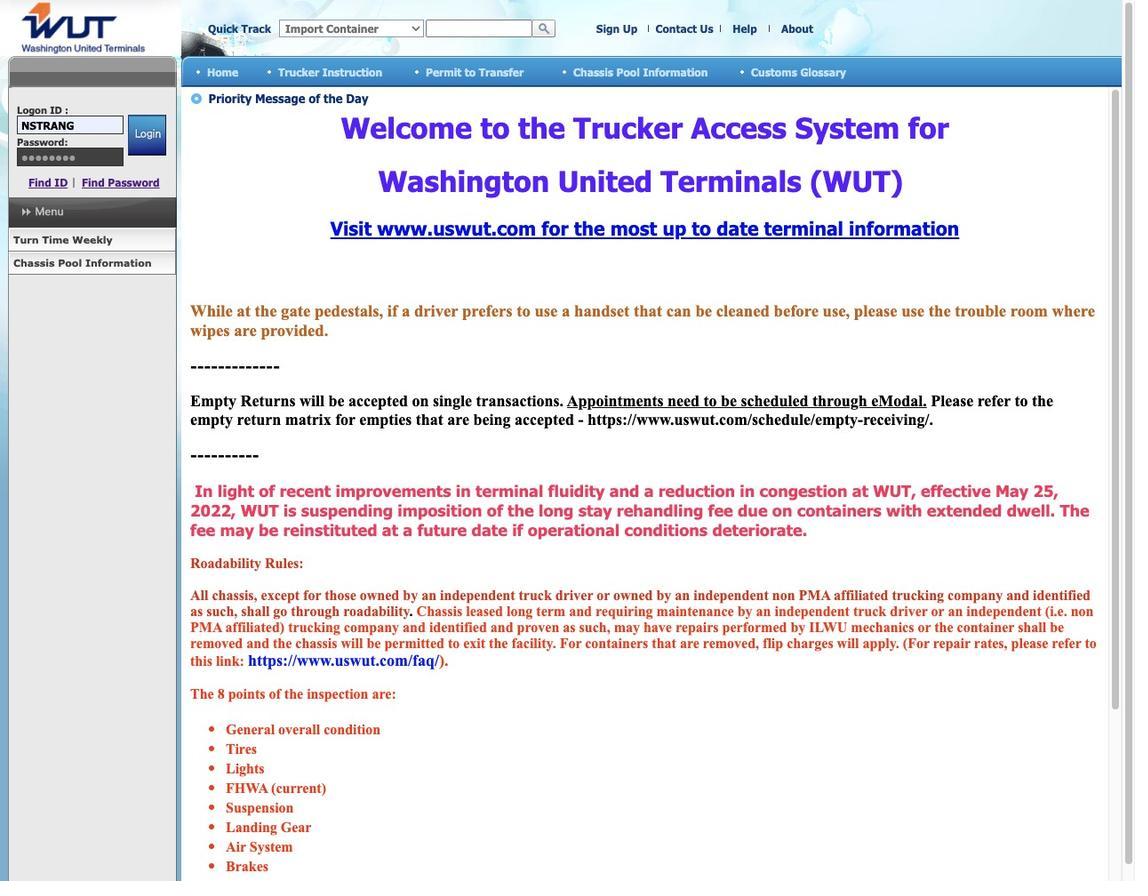 Task type: describe. For each thing, give the bounding box(es) containing it.
help
[[733, 22, 757, 35]]

up
[[623, 22, 638, 35]]

sign up
[[596, 22, 638, 35]]

0 vertical spatial chassis pool information
[[573, 65, 708, 78]]

customs
[[751, 65, 797, 78]]

find for find password
[[82, 176, 105, 188]]

sign
[[596, 22, 620, 35]]

help link
[[733, 22, 757, 35]]

find for find id
[[28, 176, 51, 188]]

permit
[[426, 65, 462, 78]]

quick
[[208, 22, 238, 35]]

time
[[42, 234, 69, 245]]

turn time weekly
[[13, 234, 113, 245]]

find password link
[[82, 176, 160, 188]]

chassis pool information inside "link"
[[13, 257, 152, 268]]

about
[[781, 22, 813, 35]]

turn time weekly link
[[8, 228, 176, 252]]

home
[[207, 65, 238, 78]]



Task type: locate. For each thing, give the bounding box(es) containing it.
find id link
[[28, 176, 68, 188]]

find id
[[28, 176, 68, 188]]

:
[[65, 104, 68, 116]]

password
[[108, 176, 160, 188]]

0 vertical spatial chassis
[[573, 65, 613, 78]]

1 horizontal spatial chassis
[[573, 65, 613, 78]]

quick track
[[208, 22, 271, 35]]

0 vertical spatial pool
[[617, 65, 640, 78]]

find down password:
[[28, 176, 51, 188]]

0 horizontal spatial find
[[28, 176, 51, 188]]

login image
[[128, 115, 166, 156]]

1 vertical spatial information
[[85, 257, 152, 268]]

1 find from the left
[[28, 176, 51, 188]]

find left password at the top left
[[82, 176, 105, 188]]

chassis pool information down the up
[[573, 65, 708, 78]]

chassis pool information link
[[8, 252, 176, 275]]

1 horizontal spatial information
[[643, 65, 708, 78]]

permit to transfer
[[426, 65, 524, 78]]

1 horizontal spatial chassis pool information
[[573, 65, 708, 78]]

track
[[241, 22, 271, 35]]

None text field
[[426, 20, 533, 37], [17, 116, 124, 134], [426, 20, 533, 37], [17, 116, 124, 134]]

0 vertical spatial information
[[643, 65, 708, 78]]

chassis down turn
[[13, 257, 55, 268]]

0 horizontal spatial information
[[85, 257, 152, 268]]

pool down turn time weekly
[[58, 257, 82, 268]]

None password field
[[17, 148, 124, 166]]

1 vertical spatial chassis pool information
[[13, 257, 152, 268]]

password:
[[17, 136, 68, 148]]

id
[[50, 104, 62, 116], [55, 176, 68, 188]]

2 find from the left
[[82, 176, 105, 188]]

0 vertical spatial id
[[50, 104, 62, 116]]

chassis
[[573, 65, 613, 78], [13, 257, 55, 268]]

information inside chassis pool information "link"
[[85, 257, 152, 268]]

id down password:
[[55, 176, 68, 188]]

customs glossary
[[751, 65, 846, 78]]

to
[[465, 65, 476, 78]]

contact us link
[[656, 22, 713, 35]]

transfer
[[479, 65, 524, 78]]

chassis pool information
[[573, 65, 708, 78], [13, 257, 152, 268]]

about link
[[781, 22, 813, 35]]

contact us
[[656, 22, 713, 35]]

pool inside chassis pool information "link"
[[58, 257, 82, 268]]

1 vertical spatial id
[[55, 176, 68, 188]]

logon id :
[[17, 104, 68, 116]]

us
[[700, 22, 713, 35]]

1 vertical spatial chassis
[[13, 257, 55, 268]]

1 vertical spatial pool
[[58, 257, 82, 268]]

chassis down sign
[[573, 65, 613, 78]]

logon
[[17, 104, 47, 116]]

trucker
[[278, 65, 319, 78]]

pool
[[617, 65, 640, 78], [58, 257, 82, 268]]

chassis pool information down the turn time weekly link
[[13, 257, 152, 268]]

find
[[28, 176, 51, 188], [82, 176, 105, 188]]

1 horizontal spatial pool
[[617, 65, 640, 78]]

glossary
[[800, 65, 846, 78]]

1 horizontal spatial find
[[82, 176, 105, 188]]

information down contact
[[643, 65, 708, 78]]

find password
[[82, 176, 160, 188]]

sign up link
[[596, 22, 638, 35]]

instruction
[[322, 65, 382, 78]]

chassis inside "link"
[[13, 257, 55, 268]]

pool down the up
[[617, 65, 640, 78]]

contact
[[656, 22, 697, 35]]

turn
[[13, 234, 39, 245]]

information down weekly
[[85, 257, 152, 268]]

0 horizontal spatial chassis
[[13, 257, 55, 268]]

id for find
[[55, 176, 68, 188]]

information
[[643, 65, 708, 78], [85, 257, 152, 268]]

id for logon
[[50, 104, 62, 116]]

weekly
[[72, 234, 113, 245]]

0 horizontal spatial chassis pool information
[[13, 257, 152, 268]]

trucker instruction
[[278, 65, 382, 78]]

id left :
[[50, 104, 62, 116]]

0 horizontal spatial pool
[[58, 257, 82, 268]]



Task type: vqa. For each thing, say whether or not it's contained in the screenshot.
Logon ID :
yes



